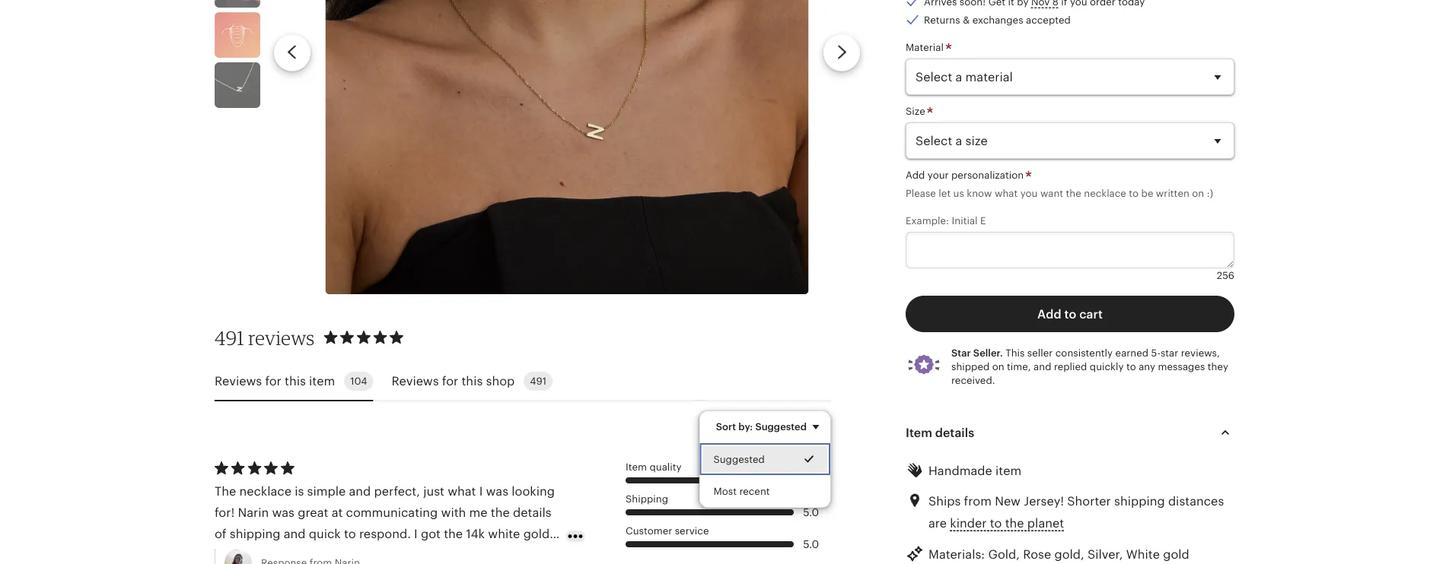 Task type: locate. For each thing, give the bounding box(es) containing it.
handmade
[[929, 464, 992, 478]]

1 horizontal spatial add
[[1038, 308, 1062, 321]]

advised
[[265, 549, 311, 563]]

is right 'letter'
[[524, 549, 534, 563]]

0 vertical spatial gold,
[[523, 528, 553, 541]]

tab list
[[215, 363, 831, 402]]

0 vertical spatial shipping
[[1114, 495, 1165, 509]]

1 vertical spatial suggested
[[714, 454, 765, 466]]

and inside this seller consistently earned 5-star reviews, shipped on time, and replied quickly to any messages they received.
[[1034, 361, 1052, 373]]

Add your personalization text field
[[906, 232, 1235, 269]]

was left great
[[272, 506, 295, 520]]

add for add your personalization
[[906, 169, 925, 181]]

this seller consistently earned 5-star reviews, shipped on time, and replied quickly to any messages they received.
[[952, 348, 1229, 386]]

white
[[1126, 548, 1160, 562]]

0 horizontal spatial reviews
[[215, 375, 262, 389]]

shipping inside the necklace is simple and perfect, just what i was looking for! narin was great at communicating with me the details of shipping and quick to respond.   i got the 14k white gold, and was advised the chain is 925 silver and the letter is
[[230, 528, 280, 541]]

messages
[[1158, 361, 1205, 373]]

2 5.0 from the top
[[803, 507, 819, 519]]

this
[[285, 375, 306, 389], [462, 375, 483, 389]]

customer service
[[626, 526, 709, 537]]

materials: gold, rose gold, silver, white gold
[[929, 548, 1190, 562]]

the necklace is simple and perfect, just what i was looking for! narin was great at communicating with me the details of shipping and quick to respond.   i got the 14k white gold, and was advised the chain is 925 silver and the letter is 
[[215, 485, 556, 565]]

2 vertical spatial 5.0
[[803, 539, 819, 551]]

1 for from the left
[[265, 375, 282, 389]]

was up me
[[486, 485, 509, 499]]

suggested right the by:
[[755, 421, 807, 433]]

1 horizontal spatial what
[[995, 188, 1018, 199]]

customer
[[626, 526, 672, 537]]

the down new
[[1005, 517, 1024, 531]]

1 horizontal spatial necklace
[[1084, 188, 1127, 199]]

details up handmade
[[935, 426, 974, 440]]

for
[[265, 375, 282, 389], [442, 375, 458, 389]]

3 5.0 from the top
[[803, 539, 819, 551]]

491 right shop at the bottom left of page
[[530, 376, 547, 388]]

gold
[[1163, 548, 1190, 562]]

0 horizontal spatial gold,
[[523, 528, 553, 541]]

written
[[1156, 188, 1190, 199]]

what left you
[[995, 188, 1018, 199]]

item up new
[[996, 464, 1022, 478]]

0 horizontal spatial what
[[448, 485, 476, 499]]

0 vertical spatial what
[[995, 188, 1018, 199]]

0 vertical spatial details
[[935, 426, 974, 440]]

on down seller.
[[992, 361, 1005, 373]]

add
[[906, 169, 925, 181], [1038, 308, 1062, 321]]

1 vertical spatial was
[[272, 506, 295, 520]]

silver
[[409, 549, 440, 563]]

for for shop
[[442, 375, 458, 389]]

details
[[935, 426, 974, 440], [513, 506, 552, 520]]

0 vertical spatial necklace
[[1084, 188, 1127, 199]]

1 horizontal spatial i
[[479, 485, 483, 499]]

add inside button
[[1038, 308, 1062, 321]]

returns
[[924, 14, 960, 26]]

491 left the reviews
[[215, 326, 244, 350]]

2 horizontal spatial was
[[486, 485, 509, 499]]

want
[[1040, 188, 1063, 199]]

to left the be
[[1129, 188, 1139, 199]]

quality
[[650, 462, 682, 473]]

2 for from the left
[[442, 375, 458, 389]]

this
[[1006, 348, 1025, 359]]

0 vertical spatial 491
[[215, 326, 244, 350]]

are
[[929, 517, 947, 531]]

white
[[488, 528, 520, 541]]

was left the advised
[[240, 549, 262, 563]]

cart
[[1080, 308, 1103, 321]]

item for item details
[[906, 426, 932, 440]]

planet
[[1028, 517, 1064, 531]]

the right "want" on the right top of page
[[1066, 188, 1082, 199]]

reviews
[[248, 326, 315, 350]]

1 horizontal spatial on
[[1192, 188, 1204, 199]]

1 horizontal spatial 491
[[530, 376, 547, 388]]

0 horizontal spatial on
[[992, 361, 1005, 373]]

491 inside tab list
[[530, 376, 547, 388]]

to
[[1129, 188, 1139, 199], [1065, 308, 1077, 321], [1127, 361, 1136, 373], [990, 517, 1002, 531], [344, 528, 356, 541]]

the inside button
[[1005, 517, 1024, 531]]

details down "looking" at the bottom of the page
[[513, 506, 552, 520]]

and down seller
[[1034, 361, 1052, 373]]

1 this from the left
[[285, 375, 306, 389]]

got
[[421, 528, 441, 541]]

necklace inside the necklace is simple and perfect, just what i was looking for! narin was great at communicating with me the details of shipping and quick to respond.   i got the 14k white gold, and was advised the chain is 925 silver and the letter is
[[239, 485, 292, 499]]

1 5.0 from the top
[[803, 475, 819, 487]]

and right silver
[[443, 549, 465, 563]]

14k solid gold letter necklace, minimalist letter necklace, letter necklace, initial necklace, birthday gift for her, christmas jewelry gift image
[[215, 0, 260, 8], [325, 0, 809, 295], [215, 12, 260, 58], [215, 62, 260, 108]]

0 vertical spatial was
[[486, 485, 509, 499]]

0 horizontal spatial shipping
[[230, 528, 280, 541]]

0 horizontal spatial for
[[265, 375, 282, 389]]

shipped
[[952, 361, 990, 373]]

kinder to the planet
[[950, 517, 1064, 531]]

0 vertical spatial item
[[309, 375, 335, 389]]

chain
[[336, 549, 368, 563]]

this left shop at the bottom left of page
[[462, 375, 483, 389]]

kinder
[[950, 517, 987, 531]]

0 horizontal spatial was
[[240, 549, 262, 563]]

this down the reviews
[[285, 375, 306, 389]]

:)
[[1207, 188, 1213, 199]]

1 vertical spatial shipping
[[230, 528, 280, 541]]

star seller.
[[952, 348, 1003, 359]]

1 reviews from the left
[[215, 375, 262, 389]]

add for add to cart
[[1038, 308, 1062, 321]]

5.0 right recent
[[803, 475, 819, 487]]

simple
[[307, 485, 346, 499]]

any
[[1139, 361, 1156, 373]]

this for item
[[285, 375, 306, 389]]

item left 104
[[309, 375, 335, 389]]

reviews down the 491 reviews
[[215, 375, 262, 389]]

1 horizontal spatial item
[[906, 426, 932, 440]]

1 vertical spatial 491
[[530, 376, 547, 388]]

item inside dropdown button
[[906, 426, 932, 440]]

0 horizontal spatial add
[[906, 169, 925, 181]]

1 vertical spatial what
[[448, 485, 476, 499]]

to inside the necklace is simple and perfect, just what i was looking for! narin was great at communicating with me the details of shipping and quick to respond.   i got the 14k white gold, and was advised the chain is 925 silver and the letter is
[[344, 528, 356, 541]]

what up with
[[448, 485, 476, 499]]

menu containing suggested
[[699, 411, 831, 509]]

14k
[[466, 528, 485, 541]]

1 horizontal spatial item
[[996, 464, 1022, 478]]

0 vertical spatial on
[[1192, 188, 1204, 199]]

item
[[906, 426, 932, 440], [626, 462, 647, 473]]

item inside tab list
[[309, 375, 335, 389]]

perfect,
[[374, 485, 420, 499]]

5.0 down most recent button
[[803, 539, 819, 551]]

1 vertical spatial add
[[1038, 308, 1062, 321]]

is left 925
[[371, 549, 381, 563]]

and right simple
[[349, 485, 371, 499]]

and
[[1034, 361, 1052, 373], [349, 485, 371, 499], [284, 528, 306, 541], [215, 549, 237, 563], [443, 549, 465, 563]]

add up seller
[[1038, 308, 1062, 321]]

necklace up narin
[[239, 485, 292, 499]]

quick
[[309, 528, 341, 541]]

0 horizontal spatial details
[[513, 506, 552, 520]]

5.0
[[803, 475, 819, 487], [803, 507, 819, 519], [803, 539, 819, 551]]

2 reviews from the left
[[392, 375, 439, 389]]

1 vertical spatial 5.0
[[803, 507, 819, 519]]

0 horizontal spatial 491
[[215, 326, 244, 350]]

add up please
[[906, 169, 925, 181]]

suggested button
[[700, 444, 830, 476]]

1 vertical spatial gold,
[[1055, 548, 1085, 562]]

and down of
[[215, 549, 237, 563]]

0 vertical spatial add
[[906, 169, 925, 181]]

new
[[995, 495, 1021, 509]]

i left got
[[414, 528, 418, 541]]

for left shop at the bottom left of page
[[442, 375, 458, 389]]

1 vertical spatial item
[[626, 462, 647, 473]]

491 reviews
[[215, 326, 315, 350]]

491
[[215, 326, 244, 350], [530, 376, 547, 388]]

491 for 491
[[530, 376, 547, 388]]

exchanges
[[973, 14, 1024, 26]]

2 this from the left
[[462, 375, 483, 389]]

suggested up 'most recent'
[[714, 454, 765, 466]]

0 vertical spatial item
[[906, 426, 932, 440]]

1 vertical spatial on
[[992, 361, 1005, 373]]

0 vertical spatial i
[[479, 485, 483, 499]]

please let us know what you want the necklace to be written on :)
[[906, 188, 1213, 199]]

1 vertical spatial details
[[513, 506, 552, 520]]

add to cart button
[[906, 296, 1235, 333]]

shop
[[486, 375, 515, 389]]

the
[[1066, 188, 1082, 199], [491, 506, 510, 520], [1005, 517, 1024, 531], [444, 528, 463, 541], [314, 549, 333, 563], [468, 549, 487, 563]]

the down with
[[444, 528, 463, 541]]

they
[[1208, 361, 1229, 373]]

is up great
[[295, 485, 304, 499]]

with
[[441, 506, 466, 520]]

for down the reviews
[[265, 375, 282, 389]]

1 horizontal spatial was
[[272, 506, 295, 520]]

gold, right rose
[[1055, 548, 1085, 562]]

item details
[[906, 426, 974, 440]]

handmade item
[[929, 464, 1022, 478]]

example:
[[906, 215, 949, 226]]

received.
[[952, 375, 995, 386]]

shipping right shorter
[[1114, 495, 1165, 509]]

0 horizontal spatial item
[[626, 462, 647, 473]]

reviews
[[215, 375, 262, 389], [392, 375, 439, 389]]

for for item
[[265, 375, 282, 389]]

of
[[215, 528, 227, 541]]

on left :) on the top
[[1192, 188, 1204, 199]]

to down earned
[[1127, 361, 1136, 373]]

1 horizontal spatial gold,
[[1055, 548, 1085, 562]]

item up handmade
[[906, 426, 932, 440]]

1 horizontal spatial reviews
[[392, 375, 439, 389]]

to left "cart"
[[1065, 308, 1077, 321]]

letter
[[490, 549, 521, 563]]

1 horizontal spatial details
[[935, 426, 974, 440]]

seller
[[1028, 348, 1053, 359]]

tab list containing reviews for this item
[[215, 363, 831, 402]]

necklace left the be
[[1084, 188, 1127, 199]]

item left quality
[[626, 462, 647, 473]]

most recent button
[[700, 476, 830, 508]]

491 for 491 reviews
[[215, 326, 244, 350]]

1 horizontal spatial shipping
[[1114, 495, 1165, 509]]

reviews for this item
[[215, 375, 335, 389]]

shipping down narin
[[230, 528, 280, 541]]

rose
[[1023, 548, 1051, 562]]

0 horizontal spatial necklace
[[239, 485, 292, 499]]

silver,
[[1088, 548, 1123, 562]]

gold, right white
[[523, 528, 553, 541]]

0 horizontal spatial this
[[285, 375, 306, 389]]

reviews right 104
[[392, 375, 439, 389]]

1 horizontal spatial this
[[462, 375, 483, 389]]

know
[[967, 188, 992, 199]]

0 vertical spatial 5.0
[[803, 475, 819, 487]]

5.0 for quality
[[803, 475, 819, 487]]

5.0 down 'suggested' button
[[803, 507, 819, 519]]

to up chain
[[344, 528, 356, 541]]

1 vertical spatial necklace
[[239, 485, 292, 499]]

details inside the necklace is simple and perfect, just what i was looking for! narin was great at communicating with me the details of shipping and quick to respond.   i got the 14k white gold, and was advised the chain is 925 silver and the letter is
[[513, 506, 552, 520]]

suggested inside sort by: suggested popup button
[[755, 421, 807, 433]]

1 horizontal spatial for
[[442, 375, 458, 389]]

0 horizontal spatial item
[[309, 375, 335, 389]]

menu
[[699, 411, 831, 509]]

necklace
[[1084, 188, 1127, 199], [239, 485, 292, 499]]

reviews for reviews for this shop
[[392, 375, 439, 389]]

i up me
[[479, 485, 483, 499]]

replied
[[1054, 361, 1087, 373]]

to inside this seller consistently earned 5-star reviews, shipped on time, and replied quickly to any messages they received.
[[1127, 361, 1136, 373]]

0 horizontal spatial i
[[414, 528, 418, 541]]

0 vertical spatial suggested
[[755, 421, 807, 433]]



Task type: vqa. For each thing, say whether or not it's contained in the screenshot.
491 in tab list
yes



Task type: describe. For each thing, give the bounding box(es) containing it.
suggested inside button
[[714, 454, 765, 466]]

shipping
[[626, 494, 668, 505]]

the up white
[[491, 506, 510, 520]]

gold,
[[988, 548, 1020, 562]]

for!
[[215, 506, 235, 520]]

sort by: suggested
[[716, 421, 807, 433]]

narin
[[238, 506, 269, 520]]

reviews,
[[1181, 348, 1220, 359]]

1 vertical spatial item
[[996, 464, 1022, 478]]

please
[[906, 188, 936, 199]]

at
[[332, 506, 343, 520]]

by:
[[739, 421, 753, 433]]

e
[[980, 215, 986, 226]]

this for shop
[[462, 375, 483, 389]]

be
[[1141, 188, 1154, 199]]

256
[[1217, 270, 1235, 281]]

most recent
[[714, 486, 770, 498]]

time,
[[1007, 361, 1031, 373]]

gold, inside the necklace is simple and perfect, just what i was looking for! narin was great at communicating with me the details of shipping and quick to respond.   i got the 14k white gold, and was advised the chain is 925 silver and the letter is
[[523, 528, 553, 541]]

star
[[952, 348, 971, 359]]

5-
[[1151, 348, 1161, 359]]

5.0 for service
[[803, 539, 819, 551]]

details inside dropdown button
[[935, 426, 974, 440]]

ships
[[929, 495, 961, 509]]

what inside the necklace is simple and perfect, just what i was looking for! narin was great at communicating with me the details of shipping and quick to respond.   i got the 14k white gold, and was advised the chain is 925 silver and the letter is
[[448, 485, 476, 499]]

ships from new jersey! shorter shipping distances are
[[929, 495, 1224, 531]]

sort by: suggested button
[[705, 411, 837, 443]]

personalization
[[952, 169, 1024, 181]]

item details button
[[892, 415, 1248, 451]]

add your personalization
[[906, 169, 1027, 181]]

you
[[1021, 188, 1038, 199]]

materials:
[[929, 548, 985, 562]]

material
[[906, 42, 946, 53]]

925
[[384, 549, 406, 563]]

example: initial e
[[906, 215, 986, 226]]

shorter
[[1067, 495, 1111, 509]]

star
[[1161, 348, 1179, 359]]

the down 14k
[[468, 549, 487, 563]]

earned
[[1116, 348, 1149, 359]]

sort
[[716, 421, 736, 433]]

just
[[423, 485, 444, 499]]

jersey!
[[1024, 495, 1064, 509]]

accepted
[[1026, 14, 1071, 26]]

and up the advised
[[284, 528, 306, 541]]

returns & exchanges accepted
[[924, 14, 1071, 26]]

reviews for reviews for this item
[[215, 375, 262, 389]]

great
[[298, 506, 328, 520]]

quickly
[[1090, 361, 1124, 373]]

&
[[963, 14, 970, 26]]

item for item quality
[[626, 462, 647, 473]]

2 horizontal spatial is
[[524, 549, 534, 563]]

2 vertical spatial was
[[240, 549, 262, 563]]

distances
[[1168, 495, 1224, 509]]

kinder to the planet button
[[950, 512, 1064, 535]]

let
[[939, 188, 951, 199]]

consistently
[[1056, 348, 1113, 359]]

looking
[[512, 485, 555, 499]]

add to cart
[[1038, 308, 1103, 321]]

1 horizontal spatial is
[[371, 549, 381, 563]]

1 vertical spatial i
[[414, 528, 418, 541]]

from
[[964, 495, 992, 509]]

item quality
[[626, 462, 682, 473]]

the
[[215, 485, 236, 499]]

to down new
[[990, 517, 1002, 531]]

104
[[350, 376, 367, 388]]

seller.
[[973, 348, 1003, 359]]

0 horizontal spatial is
[[295, 485, 304, 499]]

the down 'quick'
[[314, 549, 333, 563]]

reviews for this shop
[[392, 375, 515, 389]]

size
[[906, 105, 928, 117]]

respond.
[[359, 528, 411, 541]]

me
[[469, 506, 488, 520]]

on inside this seller consistently earned 5-star reviews, shipped on time, and replied quickly to any messages they received.
[[992, 361, 1005, 373]]

recent
[[740, 486, 770, 498]]

your
[[928, 169, 949, 181]]

shipping inside ships from new jersey! shorter shipping distances are
[[1114, 495, 1165, 509]]

most
[[714, 486, 737, 498]]



